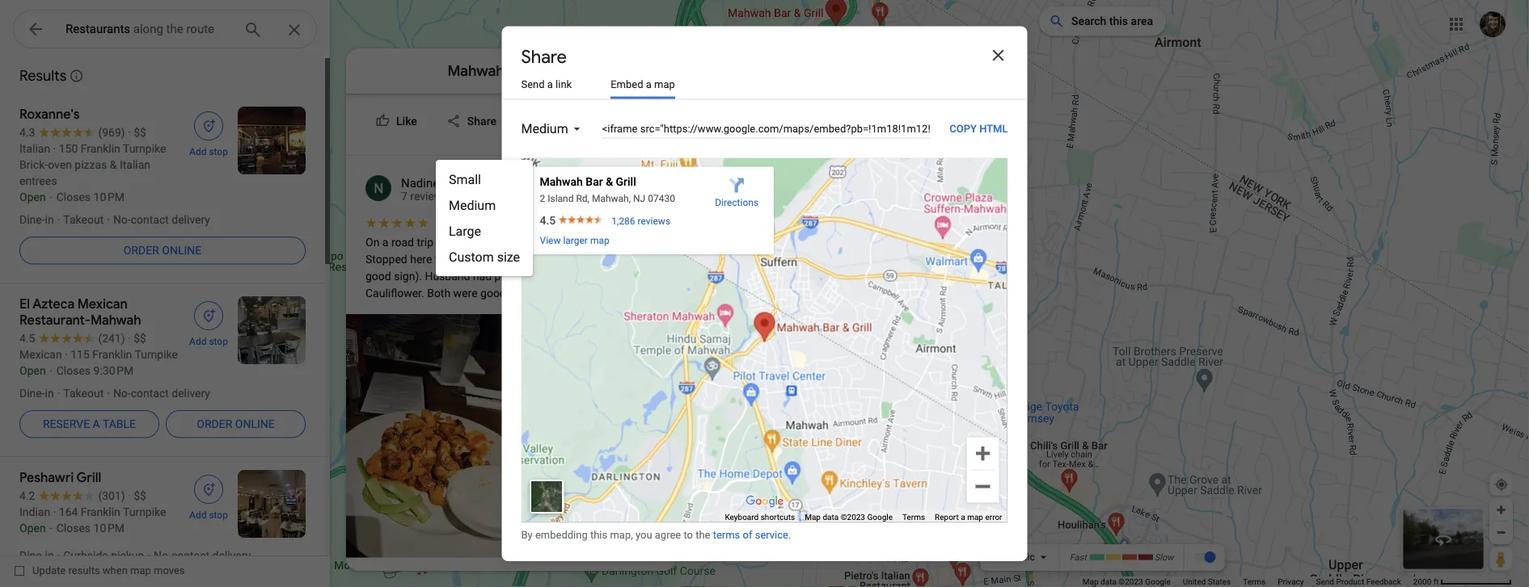 Task type: describe. For each thing, give the bounding box(es) containing it.
mahwah bar & grill main content
[[346, 0, 676, 588]]

2000 ft
[[1414, 578, 1439, 588]]

send product feedback
[[1316, 578, 1401, 588]]

Update results when map moves checkbox
[[15, 561, 185, 581]]

add stop for add stop image
[[189, 510, 228, 522]]

none text field inside share dialog
[[602, 119, 930, 139]]

cauliflower.
[[366, 287, 424, 300]]

2000 ft button
[[1414, 578, 1512, 588]]

.
[[788, 529, 791, 541]]

small
[[449, 172, 481, 187]]

reserve
[[43, 418, 90, 431]]

stop for 1st add stop "button"'s add stop icon
[[209, 146, 228, 158]]

size
[[497, 250, 520, 265]]

embed a map
[[611, 78, 675, 90]]

order online for topmost order online link
[[124, 244, 202, 257]]

copy html button
[[950, 123, 1008, 135]]

share button
[[437, 107, 509, 136]]

stop for add stop image
[[209, 510, 228, 522]]

product
[[1336, 578, 1365, 588]]

add stop for add stop icon associated with 2nd add stop "button" from the bottom of the results for restaurants feed
[[189, 336, 228, 348]]

good
[[366, 270, 391, 283]]

search this area button
[[1039, 6, 1166, 36]]

html
[[980, 123, 1008, 135]]

parking
[[521, 253, 560, 266]]

google maps element
[[0, 0, 1529, 588]]

like
[[396, 114, 417, 128]]

ribs
[[526, 270, 545, 283]]

 search field
[[13, 10, 317, 52]]

funeral.
[[591, 236, 629, 250]]

medium inside "menu"
[[449, 198, 496, 213]]

privacy
[[1278, 578, 1304, 588]]

a right ( at the left of the page
[[627, 253, 633, 266]]

when
[[103, 565, 128, 577]]

&
[[534, 62, 544, 80]]

photo of nadine njc image
[[366, 176, 391, 201]]

2 add stop button from the top
[[180, 297, 238, 349]]

husband
[[425, 270, 470, 283]]

to for montreal
[[504, 236, 514, 250]]

medium inside share dialog
[[521, 121, 568, 136]]

1 vertical spatial order online link
[[166, 405, 306, 444]]

1 horizontal spatial online
[[235, 418, 275, 431]]

1 had from the left
[[473, 270, 492, 283]]

0 vertical spatial for
[[565, 236, 579, 250]]

share inside dialog
[[521, 45, 567, 68]]

footer inside google maps element
[[1083, 577, 1414, 588]]

here
[[410, 253, 432, 266]]

7
[[401, 190, 408, 203]]

copy
[[950, 123, 977, 135]]

privacy button
[[1278, 577, 1304, 588]]

0 horizontal spatial for
[[435, 253, 449, 266]]

were
[[453, 287, 478, 300]]

you
[[636, 529, 652, 541]]

street view image
[[1434, 531, 1453, 550]]

0 vertical spatial online
[[162, 244, 202, 257]]

custom
[[449, 250, 494, 265]]

terms
[[1243, 578, 1266, 588]]

send product feedback button
[[1316, 577, 1401, 588]]

by
[[521, 529, 533, 541]]

data
[[1101, 578, 1117, 588]]

of
[[743, 529, 753, 541]]

add stop for 1st add stop "button"'s add stop icon
[[189, 146, 228, 158]]

 button
[[13, 10, 58, 52]]

update results when map moves
[[32, 565, 185, 577]]

map data ©2023 google
[[1083, 578, 1171, 588]]

photos
[[466, 190, 501, 203]]

prime
[[495, 270, 523, 283]]

tab list inside google maps element
[[502, 71, 1028, 100]]

united states button
[[1183, 577, 1231, 588]]

a down from
[[452, 253, 458, 266]]


[[26, 17, 45, 41]]

terms button
[[1243, 577, 1266, 588]]

learn more about legal disclosure regarding public reviews on google maps image
[[69, 69, 84, 83]]

send a link button
[[521, 71, 572, 99]]

add stop image for 2nd add stop "button" from the bottom of the results for restaurants feed
[[201, 309, 216, 324]]

zoom out image
[[1495, 527, 1508, 539]]

area
[[1131, 15, 1153, 28]]

terms
[[713, 529, 740, 541]]

update
[[32, 565, 66, 577]]

·
[[451, 190, 454, 203]]

sign).
[[394, 270, 422, 283]]

feedback
[[1367, 578, 1401, 588]]

by embedding this map, you agree to the terms of service .
[[521, 529, 791, 541]]

nadine
[[401, 176, 439, 190]]

1 add stop button from the top
[[180, 107, 238, 159]]

(
[[620, 253, 624, 266]]

this inside search this area button
[[1110, 15, 1128, 28]]

njc
[[442, 176, 466, 190]]

order for order online link to the bottom
[[197, 418, 232, 431]]

embed a map button
[[611, 71, 675, 99]]

collapse side panel image
[[677, 285, 695, 303]]

buffalo
[[597, 270, 633, 283]]



Task type: locate. For each thing, give the bounding box(es) containing it.
terms of service link
[[713, 529, 788, 541]]

1 vertical spatial to
[[684, 529, 693, 541]]

had right i
[[575, 270, 594, 283]]

0 vertical spatial add stop button
[[180, 107, 238, 159]]

1 horizontal spatial medium
[[521, 121, 568, 136]]

a left table
[[93, 418, 100, 431]]

a right on
[[382, 236, 389, 250]]

1 add from the top
[[189, 146, 207, 158]]

0 vertical spatial send
[[521, 78, 545, 90]]

this left map,
[[590, 529, 608, 541]]

custom size
[[449, 250, 520, 265]]

road
[[391, 236, 414, 250]]

a inside button
[[547, 78, 553, 90]]

a up was
[[582, 236, 588, 250]]

0 horizontal spatial this
[[590, 529, 608, 541]]

both
[[427, 287, 451, 300]]

2 vertical spatial add
[[189, 510, 207, 522]]

on
[[366, 236, 380, 250]]

order online for order online link to the bottom
[[197, 418, 275, 431]]

share dialog
[[502, 26, 1028, 562]]

0 horizontal spatial medium
[[449, 198, 496, 213]]

send inside button
[[1316, 578, 1334, 588]]

2
[[435, 217, 442, 230]]

add for add stop image
[[189, 510, 207, 522]]

1 horizontal spatial to
[[684, 529, 693, 541]]

lot
[[562, 253, 575, 266]]

map
[[1083, 578, 1099, 588]]

trip
[[417, 236, 434, 250]]

search
[[1072, 15, 1107, 28]]

united states
[[1183, 578, 1231, 588]]

for up 'lot'
[[565, 236, 579, 250]]

0 horizontal spatial online
[[162, 244, 202, 257]]

0 vertical spatial add stop
[[189, 146, 228, 158]]

2000
[[1414, 578, 1432, 588]]

mahwah
[[448, 62, 505, 80]]

1 vertical spatial this
[[590, 529, 608, 541]]

0 horizontal spatial order
[[124, 244, 159, 257]]

2 add stop from the top
[[189, 336, 228, 348]]

1 vertical spatial stop
[[209, 336, 228, 348]]

add stop button
[[180, 107, 238, 159], [180, 297, 238, 349], [180, 471, 238, 522]]

bar
[[508, 62, 531, 80]]

 Show traffic  checkbox
[[1193, 552, 1216, 565]]

full
[[601, 253, 617, 266]]

add stop image for 1st add stop "button"
[[201, 119, 216, 133]]

0 vertical spatial stop
[[209, 146, 228, 158]]

send for send a link
[[521, 78, 545, 90]]

link
[[556, 78, 572, 90]]

this left area
[[1110, 15, 1128, 28]]

to inside on a road trip from newark to montreal for a funeral. stopped here for a quick meal. parking lot was full ( a good sign). husband had prime ribs and i had buffalo cauliflower. both were good.
[[504, 236, 514, 250]]

tab list containing send a link
[[502, 71, 1028, 100]]

a inside feed
[[93, 418, 100, 431]]

1 vertical spatial online
[[235, 418, 275, 431]]

embedding
[[535, 529, 588, 541]]

meal.
[[491, 253, 519, 266]]

map right embed
[[654, 78, 675, 90]]

ft
[[1434, 578, 1439, 588]]

tab list
[[502, 71, 1028, 100]]

copy html
[[950, 123, 1008, 135]]

1 add stop from the top
[[189, 146, 228, 158]]

2 stop from the top
[[209, 336, 228, 348]]

3 add stop button from the top
[[180, 471, 238, 522]]

from
[[436, 236, 460, 250]]

share up send a link
[[521, 45, 567, 68]]

i
[[569, 270, 573, 283]]

None text field
[[602, 119, 930, 139]]

google
[[1145, 578, 1171, 588]]

1 vertical spatial order
[[197, 418, 232, 431]]

1 horizontal spatial this
[[1110, 15, 1128, 28]]

0 horizontal spatial send
[[521, 78, 545, 90]]

map,
[[610, 529, 633, 541]]

2 had from the left
[[575, 270, 594, 283]]

share
[[521, 45, 567, 68], [467, 114, 497, 128]]

quick
[[461, 253, 488, 266]]

menu
[[436, 160, 533, 277]]

this inside share dialog
[[590, 529, 608, 541]]

nadine njc 7 reviews · 8 photos
[[401, 176, 501, 203]]

2 vertical spatial add stop button
[[180, 471, 238, 522]]

3 add stop from the top
[[189, 510, 228, 522]]

©2023
[[1119, 578, 1143, 588]]

show street view coverage image
[[1490, 548, 1513, 572]]

order online
[[124, 244, 202, 257], [197, 418, 275, 431]]

map right when
[[130, 565, 151, 577]]

to left the
[[684, 529, 693, 541]]

0 vertical spatial add stop image
[[201, 119, 216, 133]]

the
[[696, 529, 710, 541]]

3 add from the top
[[189, 510, 207, 522]]

0 horizontal spatial map
[[130, 565, 151, 577]]

mahwah bar & grill
[[448, 62, 575, 80]]

2 add stop image from the top
[[201, 309, 216, 324]]

1 vertical spatial order online
[[197, 418, 275, 431]]

1 horizontal spatial share
[[521, 45, 567, 68]]

0 horizontal spatial share
[[467, 114, 497, 128]]

1 horizontal spatial for
[[565, 236, 579, 250]]

1 vertical spatial send
[[1316, 578, 1334, 588]]

3 stop from the top
[[209, 510, 228, 522]]

1 vertical spatial add stop image
[[201, 309, 216, 324]]

for up husband
[[435, 253, 449, 266]]

footer
[[1083, 577, 1414, 588]]

2 vertical spatial add stop
[[189, 510, 228, 522]]

map inside option
[[130, 565, 151, 577]]

add stop
[[189, 146, 228, 158], [189, 336, 228, 348], [189, 510, 228, 522]]

good.
[[480, 287, 509, 300]]

show your location image
[[1495, 478, 1509, 493]]

to up meal.
[[504, 236, 514, 250]]

1 vertical spatial share
[[467, 114, 497, 128]]

5 stars image
[[366, 218, 431, 229]]

send for send product feedback
[[1316, 578, 1334, 588]]

reviews
[[410, 190, 449, 203]]

0 vertical spatial this
[[1110, 15, 1128, 28]]

1 vertical spatial medium
[[449, 198, 496, 213]]

a right embed
[[646, 78, 652, 90]]

stopped
[[366, 253, 407, 266]]

order online link
[[19, 231, 306, 270], [166, 405, 306, 444]]

0 vertical spatial order online link
[[19, 231, 306, 270]]

0 vertical spatial order
[[124, 244, 159, 257]]

share down mahwah
[[467, 114, 497, 128]]

agree
[[655, 529, 681, 541]]

fast
[[1070, 553, 1087, 563]]

0 horizontal spatial had
[[473, 270, 492, 283]]

slow
[[1155, 553, 1174, 563]]

newark
[[463, 236, 501, 250]]

8
[[457, 190, 463, 203]]

embed
[[611, 78, 643, 90]]

had down quick in the left of the page
[[473, 270, 492, 283]]

add for add stop icon associated with 2nd add stop "button" from the bottom of the results for restaurants feed
[[189, 336, 207, 348]]

a left link
[[547, 78, 553, 90]]

on a road trip from newark to montreal for a funeral. stopped here for a quick meal. parking lot was full ( a good sign). husband had prime ribs and i had buffalo cauliflower. both were good.
[[366, 236, 636, 300]]

order
[[124, 244, 159, 257], [197, 418, 232, 431]]

0 vertical spatial order online
[[124, 244, 202, 257]]

1 vertical spatial add
[[189, 336, 207, 348]]

1 vertical spatial for
[[435, 253, 449, 266]]

grill
[[547, 62, 575, 80]]

1 horizontal spatial map
[[654, 78, 675, 90]]

medium down send a link button
[[521, 121, 568, 136]]

results
[[19, 67, 67, 85]]

this
[[1110, 15, 1128, 28], [590, 529, 608, 541]]

a
[[547, 78, 553, 90], [646, 78, 652, 90], [382, 236, 389, 250], [582, 236, 588, 250], [452, 253, 458, 266], [627, 253, 633, 266], [93, 418, 100, 431]]

large
[[449, 224, 481, 239]]

2 add from the top
[[189, 336, 207, 348]]

a inside button
[[646, 78, 652, 90]]

1 vertical spatial map
[[130, 565, 151, 577]]

1 horizontal spatial order
[[197, 418, 232, 431]]

to inside share dialog
[[684, 529, 693, 541]]

add stop image
[[201, 119, 216, 133], [201, 309, 216, 324]]

to
[[504, 236, 514, 250], [684, 529, 693, 541]]

menu inside google maps element
[[436, 160, 533, 277]]

1 add stop image from the top
[[201, 119, 216, 133]]

was
[[578, 253, 599, 266]]

zoom in image
[[1495, 505, 1508, 517]]

send
[[521, 78, 545, 90], [1316, 578, 1334, 588]]

add for 1st add stop "button"'s add stop icon
[[189, 146, 207, 158]]

and
[[548, 270, 567, 283]]

send inside button
[[521, 78, 545, 90]]

0 vertical spatial medium
[[521, 121, 568, 136]]

medium up 2 months ago at the top left of page
[[449, 198, 496, 213]]

reserve a table link
[[19, 405, 159, 444]]

medium button
[[521, 121, 583, 136]]

medium
[[521, 121, 568, 136], [449, 198, 496, 213]]

0 horizontal spatial to
[[504, 236, 514, 250]]

service
[[755, 529, 788, 541]]

results
[[68, 565, 100, 577]]

map inside button
[[654, 78, 675, 90]]

stop for add stop icon associated with 2nd add stop "button" from the bottom of the results for restaurants feed
[[209, 336, 228, 348]]

to for the
[[684, 529, 693, 541]]

0 vertical spatial map
[[654, 78, 675, 90]]

0 vertical spatial to
[[504, 236, 514, 250]]

search this area
[[1072, 15, 1153, 28]]

results for restaurants feed
[[0, 57, 330, 588]]

table
[[103, 418, 136, 431]]

months
[[445, 217, 483, 230]]

1 vertical spatial add stop
[[189, 336, 228, 348]]

1 stop from the top
[[209, 146, 228, 158]]

1 horizontal spatial send
[[1316, 578, 1334, 588]]

0 vertical spatial add
[[189, 146, 207, 158]]

1 horizontal spatial had
[[575, 270, 594, 283]]

footer containing map data ©2023 google
[[1083, 577, 1414, 588]]

ago
[[486, 217, 505, 230]]

order for topmost order online link
[[124, 244, 159, 257]]

2 vertical spatial stop
[[209, 510, 228, 522]]

0 vertical spatial share
[[521, 45, 567, 68]]

menu containing small
[[436, 160, 533, 277]]

share inside button
[[467, 114, 497, 128]]

add stop image
[[201, 483, 216, 497]]

united
[[1183, 578, 1206, 588]]

1 vertical spatial add stop button
[[180, 297, 238, 349]]



Task type: vqa. For each thing, say whether or not it's contained in the screenshot.
stop related to Add stop image associated with first Add stop Button from the bottom
yes



